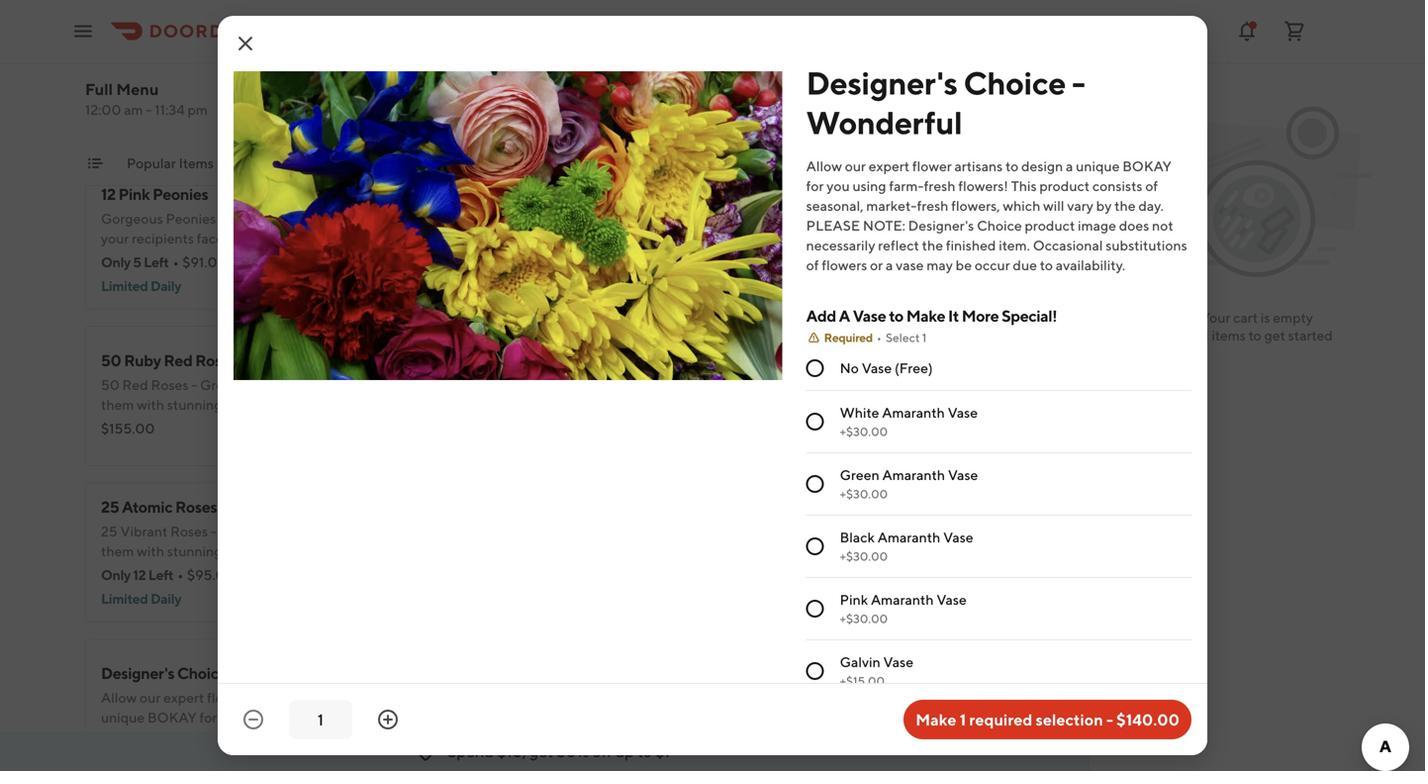 Task type: locate. For each thing, give the bounding box(es) containing it.
make left required
[[916, 710, 957, 729]]

make
[[907, 306, 946, 325], [916, 710, 957, 729]]

0 vertical spatial 25
[[101, 497, 119, 516]]

• inside only 12 left • $95.00 limited daily
[[177, 567, 183, 583]]

0 horizontal spatial 50
[[101, 351, 121, 370]]

pm
[[188, 101, 208, 118]]

of left flowers at the right of page
[[807, 257, 819, 273]]

50 down the gourmet chocolate by choco gala button
[[568, 195, 588, 213]]

1 horizontal spatial designer's choice - wonderful
[[807, 64, 1085, 141]]

0 vertical spatial get
[[1265, 327, 1286, 344]]

the
[[1115, 198, 1136, 214], [922, 237, 944, 253]]

• for roses
[[177, 567, 183, 583]]

add button left $125.00
[[474, 266, 525, 298]]

+$30.00 inside black amaranth vase +$30.00
[[840, 549, 888, 563]]

spirit
[[626, 195, 664, 213], [624, 664, 662, 683]]

peonies
[[153, 185, 208, 203]]

0 vertical spatial wonderful
[[807, 104, 963, 141]]

to up this
[[1006, 158, 1019, 174]]

2 delivery from the left
[[853, 155, 905, 171]]

- inside full menu 12:00 am - 11:34 pm
[[146, 101, 152, 118]]

1 horizontal spatial delivery
[[853, 155, 905, 171]]

more right it
[[962, 306, 999, 325]]

12 down atomic
[[133, 567, 146, 583]]

spirit down "choco"
[[626, 195, 664, 213]]

1 vertical spatial 50
[[101, 351, 121, 370]]

flowers
[[822, 257, 868, 273]]

$15,
[[497, 742, 526, 761]]

only down atomic
[[101, 567, 131, 583]]

choice up the item.
[[977, 217, 1022, 234]]

designer's choice - wonderful up decrease quantity by 1 icon
[[101, 664, 315, 683]]

notification bell image
[[1236, 19, 1259, 43]]

please
[[807, 217, 860, 234]]

2 only from the top
[[101, 567, 131, 583]]

1 horizontal spatial $95.00
[[187, 567, 235, 583]]

our
[[845, 158, 866, 174]]

0 vertical spatial only
[[101, 254, 131, 270]]

0 vertical spatial daily
[[150, 278, 181, 294]]

a
[[1066, 158, 1074, 174], [886, 257, 893, 273]]

black down green
[[840, 529, 875, 546]]

0 horizontal spatial more
[[776, 155, 810, 171]]

amaranth inside pink amaranth vase +$30.00
[[871, 592, 934, 608]]

get
[[1265, 327, 1286, 344], [530, 742, 554, 761]]

due
[[1013, 257, 1038, 273]]

this
[[1012, 178, 1037, 194]]

spirit up up
[[624, 664, 662, 683]]

pink
[[118, 185, 150, 203], [840, 592, 868, 608]]

$75.00
[[568, 107, 615, 124]]

amaranth inside white amaranth vase +$30.00
[[882, 404, 945, 421]]

1 vertical spatial make
[[916, 710, 957, 729]]

designer's down $125.00
[[568, 351, 642, 370]]

12 left 'popular items' "button"
[[101, 185, 116, 203]]

$95.00 down "25 atomic roses"
[[187, 567, 235, 583]]

0 horizontal spatial 12
[[101, 185, 116, 203]]

add up gourmet
[[486, 117, 513, 134]]

• left $91.00
[[173, 254, 178, 270]]

gourmet chocolate by choco gala
[[481, 155, 702, 171]]

flower
[[913, 158, 952, 174]]

•
[[173, 254, 178, 270], [877, 331, 882, 345], [177, 567, 183, 583]]

None radio
[[807, 600, 824, 618]]

amaranth down (free)
[[882, 404, 945, 421]]

designer's inside allow our expert flower artisans to design a unique bokay for you using farm-fresh flowers! this product consists of seasonal, market-fresh flowers, which will vary by the day. please note: designer's choice product image does not necessarily reflect the finished item. occasional substitutions of flowers or a vase may be occur due to availability.
[[908, 217, 974, 234]]

designer's choice - wonderful up flower
[[807, 64, 1085, 141]]

0 horizontal spatial pink
[[118, 185, 150, 203]]

1 vertical spatial wonderful
[[239, 664, 315, 683]]

add button left 30%
[[474, 736, 525, 767]]

add button for 25 free spirit roses
[[941, 736, 992, 767]]

roses for 50 free spirit roses
[[666, 195, 708, 213]]

1 horizontal spatial pink
[[840, 592, 868, 608]]

1 vertical spatial designer's choice - wonderful
[[101, 664, 315, 683]]

special!
[[1002, 306, 1057, 325]]

+
[[240, 351, 248, 370]]

add for "50 atomic roses" image
[[953, 587, 980, 603]]

which
[[1003, 198, 1041, 214]]

add left a
[[807, 306, 836, 325]]

get down is
[[1265, 327, 1286, 344]]

delivery left gourmet
[[407, 155, 457, 171]]

add for designer's choice - wonderful image
[[486, 743, 513, 759]]

designer's choice - deluxe image
[[396, 13, 537, 153]]

0 horizontal spatial the
[[922, 237, 944, 253]]

2 +$30.00 from the top
[[840, 487, 888, 501]]

daily for roses
[[150, 591, 181, 607]]

daily inside only 12 left • $95.00 limited daily
[[150, 591, 181, 607]]

amaranth
[[292, 351, 362, 370], [882, 404, 945, 421], [883, 467, 946, 483], [878, 529, 941, 546], [871, 592, 934, 608]]

1 vertical spatial 25
[[568, 664, 586, 683]]

amaranth down black amaranth vase +$30.00
[[871, 592, 934, 608]]

atomic
[[122, 497, 172, 516]]

1 vertical spatial only
[[101, 567, 131, 583]]

limited down atomic
[[101, 591, 148, 607]]

left right 5 on the left
[[144, 254, 169, 270]]

shipping
[[311, 155, 366, 171]]

add down your on the right of the page
[[1182, 327, 1209, 344]]

black amaranth vase +$30.00
[[840, 529, 974, 563]]

bokay
[[1123, 158, 1172, 174]]

0 vertical spatial black
[[251, 351, 289, 370]]

choice left close icon
[[177, 38, 227, 57]]

wonderful up "expert"
[[807, 104, 963, 141]]

roses left +
[[195, 351, 237, 370]]

nationwide
[[238, 155, 309, 171]]

add inside the your cart is empty add items to get started
[[1182, 327, 1209, 344]]

1 horizontal spatial 25
[[568, 664, 586, 683]]

0 horizontal spatial 25
[[101, 497, 119, 516]]

designer's for designer's choice - wonderful image
[[101, 664, 174, 683]]

amaranth inside black amaranth vase +$30.00
[[878, 529, 941, 546]]

1 horizontal spatial 1
[[960, 710, 966, 729]]

$95.00 down 'menu'
[[101, 107, 149, 124]]

black right +
[[251, 351, 289, 370]]

left inside only 5 left • $91.00 limited daily
[[144, 254, 169, 270]]

designer's up finished
[[908, 217, 974, 234]]

add button down required
[[941, 736, 992, 767]]

1 vertical spatial 1
[[960, 710, 966, 729]]

the down consists
[[1115, 198, 1136, 214]]

daily inside only 5 left • $91.00 limited daily
[[150, 278, 181, 294]]

to inside the your cart is empty add items to get started
[[1249, 327, 1262, 344]]

• inside add a vase to make it more special! group
[[877, 331, 882, 345]]

day.
[[1139, 198, 1164, 214]]

vase inside black amaranth vase +$30.00
[[944, 529, 974, 546]]

occur
[[975, 257, 1010, 273]]

1 vertical spatial get
[[530, 742, 554, 761]]

1 vertical spatial daily
[[150, 591, 181, 607]]

0 vertical spatial fresh
[[924, 178, 956, 194]]

more inside group
[[962, 306, 999, 325]]

premium
[[706, 351, 770, 370]]

pink inside pink amaranth vase +$30.00
[[840, 592, 868, 608]]

1 vertical spatial pink
[[840, 592, 868, 608]]

make inside make 1 required selection - $140.00 button
[[916, 710, 957, 729]]

1 vertical spatial by
[[1097, 198, 1112, 214]]

Current quantity is 1 number field
[[301, 709, 341, 731]]

of up 'day.'
[[1146, 178, 1159, 194]]

required
[[970, 710, 1033, 729]]

or
[[870, 257, 883, 273]]

add left 30%
[[486, 743, 513, 759]]

0 horizontal spatial 1
[[922, 331, 927, 345]]

amaranth down white amaranth vase +$30.00
[[883, 467, 946, 483]]

a right the design
[[1066, 158, 1074, 174]]

delivery
[[407, 155, 457, 171], [853, 155, 905, 171]]

amaranth for pink
[[871, 592, 934, 608]]

1 horizontal spatial get
[[1265, 327, 1286, 344]]

choice inside allow our expert flower artisans to design a unique bokay for you using farm-fresh flowers! this product consists of seasonal, market-fresh flowers, which will vary by the day. please note: designer's choice product image does not necessarily reflect the finished item. occasional substitutions of flowers or a vase may be occur due to availability.
[[977, 217, 1022, 234]]

may
[[927, 257, 953, 273]]

make left it
[[907, 306, 946, 325]]

only inside only 5 left • $91.00 limited daily
[[101, 254, 131, 270]]

daily for peonies
[[150, 278, 181, 294]]

wonderful up decrease quantity by 1 icon
[[239, 664, 315, 683]]

fresh down flower
[[924, 178, 956, 194]]

1 vertical spatial $95.00
[[187, 567, 235, 583]]

designer's for designer's choice - premium image
[[568, 351, 642, 370]]

4 +$30.00 from the top
[[840, 612, 888, 626]]

0 horizontal spatial delivery
[[407, 155, 457, 171]]

0 vertical spatial pink
[[118, 185, 150, 203]]

1 horizontal spatial more
[[962, 306, 999, 325]]

1 only from the top
[[101, 254, 131, 270]]

free down the gourmet chocolate by choco gala button
[[591, 195, 623, 213]]

to right due
[[1040, 257, 1053, 273]]

50 ruby red roses + black amaranth vase
[[101, 351, 398, 370]]

add down required
[[953, 743, 980, 759]]

choice down only 12 left • $95.00 limited daily
[[177, 664, 227, 683]]

add a vase to make it more special!
[[807, 306, 1057, 325]]

add button up artisans
[[941, 110, 992, 142]]

pink up galvin
[[840, 592, 868, 608]]

limited inside only 12 left • $95.00 limited daily
[[101, 591, 148, 607]]

add left $125.00
[[486, 274, 513, 290]]

limited down 5 on the left
[[101, 278, 148, 294]]

add button up gourmet
[[474, 110, 525, 142]]

1 vertical spatial limited
[[101, 591, 148, 607]]

to inside group
[[889, 306, 904, 325]]

0 horizontal spatial designer's choice - wonderful
[[101, 664, 315, 683]]

left for pink
[[144, 254, 169, 270]]

1 horizontal spatial wonderful
[[807, 104, 963, 141]]

0 horizontal spatial $95.00
[[101, 107, 149, 124]]

1 horizontal spatial the
[[1115, 198, 1136, 214]]

roses right atomic
[[175, 497, 217, 516]]

1 limited from the top
[[101, 278, 148, 294]]

None radio
[[807, 413, 824, 431], [807, 475, 824, 493], [807, 538, 824, 555], [807, 662, 824, 680], [807, 413, 824, 431], [807, 475, 824, 493], [807, 538, 824, 555], [807, 662, 824, 680]]

0 vertical spatial $95.00
[[101, 107, 149, 124]]

5
[[133, 254, 141, 270]]

designer's
[[101, 38, 174, 57], [807, 64, 958, 101], [908, 217, 974, 234], [568, 351, 642, 370], [101, 664, 174, 683]]

to down cart
[[1249, 327, 1262, 344]]

add up artisans
[[953, 117, 980, 134]]

$95.00
[[101, 107, 149, 124], [187, 567, 235, 583]]

0 vertical spatial the
[[1115, 198, 1136, 214]]

+$30.00 up pink amaranth vase +$30.00
[[840, 549, 888, 563]]

12
[[101, 185, 116, 203], [133, 567, 146, 583]]

+$30.00 inside white amaranth vase +$30.00
[[840, 425, 888, 439]]

amaranth inside "green amaranth vase +$30.00"
[[883, 467, 946, 483]]

1 vertical spatial black
[[840, 529, 875, 546]]

necessarily
[[807, 237, 876, 253]]

$155.00
[[101, 420, 155, 437]]

more inside button
[[776, 155, 810, 171]]

0 vertical spatial spirit
[[626, 195, 664, 213]]

1 vertical spatial 12
[[133, 567, 146, 583]]

to up • select 1
[[889, 306, 904, 325]]

50 atomic roses image
[[863, 482, 1004, 623]]

limited for atomic
[[101, 591, 148, 607]]

delivery up using
[[853, 155, 905, 171]]

0 horizontal spatial get
[[530, 742, 554, 761]]

2 vertical spatial •
[[177, 567, 183, 583]]

ruby
[[124, 351, 161, 370]]

1 right select on the right top of the page
[[922, 331, 927, 345]]

12 pink peonies
[[101, 185, 208, 203]]

pink down popular
[[118, 185, 150, 203]]

choice for designer's choice - premium image
[[645, 351, 694, 370]]

farm-
[[889, 178, 924, 194]]

the up may
[[922, 237, 944, 253]]

0 vertical spatial designer's choice - wonderful
[[807, 64, 1085, 141]]

0 vertical spatial make
[[907, 306, 946, 325]]

50 left the ruby
[[101, 351, 121, 370]]

30%
[[557, 742, 589, 761]]

1 horizontal spatial of
[[1146, 178, 1159, 194]]

1 horizontal spatial 50
[[568, 195, 588, 213]]

0 vertical spatial limited
[[101, 278, 148, 294]]

galvin vase +$15.00
[[840, 654, 914, 688]]

1 vertical spatial left
[[148, 567, 173, 583]]

1
[[922, 331, 927, 345], [960, 710, 966, 729]]

only inside only 12 left • $95.00 limited daily
[[101, 567, 131, 583]]

by inside button
[[610, 155, 625, 171]]

limited inside only 5 left • $91.00 limited daily
[[101, 278, 148, 294]]

1 vertical spatial product
[[1025, 217, 1075, 234]]

0 horizontal spatial by
[[610, 155, 625, 171]]

-
[[230, 38, 236, 57], [1072, 64, 1085, 101], [146, 101, 152, 118], [369, 155, 374, 171], [813, 155, 819, 171], [697, 351, 703, 370], [230, 664, 236, 683], [1107, 710, 1114, 729]]

select
[[886, 331, 920, 345]]

left inside only 12 left • $95.00 limited daily
[[148, 567, 173, 583]]

wonderful
[[807, 104, 963, 141], [239, 664, 315, 683]]

by up the image
[[1097, 198, 1112, 214]]

roses up $7
[[664, 664, 706, 683]]

0 vertical spatial left
[[144, 254, 169, 270]]

+$30.00 inside "green amaranth vase +$30.00"
[[840, 487, 888, 501]]

0 items, open order cart image
[[1283, 19, 1307, 43]]

by left "choco"
[[610, 155, 625, 171]]

vase inside white amaranth vase +$30.00
[[948, 404, 978, 421]]

+$30.00 for green
[[840, 487, 888, 501]]

vary
[[1068, 198, 1094, 214]]

0 horizontal spatial a
[[886, 257, 893, 273]]

amaranth down "green amaranth vase +$30.00"
[[878, 529, 941, 546]]

0 horizontal spatial black
[[251, 351, 289, 370]]

only left 5 on the left
[[101, 254, 131, 270]]

• down "25 atomic roses"
[[177, 567, 183, 583]]

50
[[568, 195, 588, 213], [101, 351, 121, 370]]

2 limited from the top
[[101, 591, 148, 607]]

selection
[[1036, 710, 1104, 729]]

2 daily from the top
[[150, 591, 181, 607]]

+$30.00 up galvin
[[840, 612, 888, 626]]

0 vertical spatial by
[[610, 155, 625, 171]]

more right "&"
[[776, 155, 810, 171]]

add button for designer's choice - wonderful
[[474, 736, 525, 767]]

flowers!
[[959, 178, 1009, 194]]

product up will
[[1040, 178, 1090, 194]]

roses down gala
[[666, 195, 708, 213]]

25 free spirit roses image
[[863, 639, 1004, 771]]

0 vertical spatial more
[[776, 155, 810, 171]]

increase quantity by 1 image
[[376, 708, 400, 732]]

items
[[1212, 327, 1246, 344]]

add down black amaranth vase +$30.00
[[953, 587, 980, 603]]

3 +$30.00 from the top
[[840, 549, 888, 563]]

choice left premium
[[645, 351, 694, 370]]

1 +$30.00 from the top
[[840, 425, 888, 439]]

free up you
[[821, 155, 850, 171]]

to
[[1006, 158, 1019, 174], [1040, 257, 1053, 273], [889, 306, 904, 325], [1249, 327, 1262, 344], [638, 742, 652, 761]]

1 vertical spatial more
[[962, 306, 999, 325]]

1 horizontal spatial black
[[840, 529, 875, 546]]

daily down "25 atomic roses"
[[150, 591, 181, 607]]

0 vertical spatial •
[[173, 254, 178, 270]]

allow
[[807, 158, 842, 174]]

50 for 50 ruby red roses + black amaranth vase
[[101, 351, 121, 370]]

1 vertical spatial the
[[922, 237, 944, 253]]

add for 12 pink peonies image
[[486, 274, 513, 290]]

+$30.00 inside pink amaranth vase +$30.00
[[840, 612, 888, 626]]

(free)
[[895, 360, 933, 376]]

product down will
[[1025, 217, 1075, 234]]

left down "25 atomic roses"
[[148, 567, 173, 583]]

limited for pink
[[101, 278, 148, 294]]

only
[[101, 254, 131, 270], [101, 567, 131, 583]]

add a vase to make it more special! group
[[807, 305, 1192, 771]]

0 vertical spatial a
[[1066, 158, 1074, 174]]

designer's choice - wonderful
[[807, 64, 1085, 141], [101, 664, 315, 683]]

1 horizontal spatial 12
[[133, 567, 146, 583]]

0 vertical spatial 50
[[568, 195, 588, 213]]

+$30.00 down green
[[840, 487, 888, 501]]

1 vertical spatial of
[[807, 257, 819, 273]]

25 up 30%
[[568, 664, 586, 683]]

designer's down only 12 left • $95.00 limited daily
[[101, 664, 174, 683]]

daily up red
[[150, 278, 181, 294]]

designer's up 'menu'
[[101, 38, 174, 57]]

get right $15,
[[530, 742, 554, 761]]

1 vertical spatial fresh
[[917, 198, 949, 214]]

fresh down farm-
[[917, 198, 949, 214]]

availability.
[[1056, 257, 1126, 273]]

1 vertical spatial spirit
[[624, 664, 662, 683]]

limited
[[101, 278, 148, 294], [101, 591, 148, 607]]

• inside only 5 left • $91.00 limited daily
[[173, 254, 178, 270]]

image
[[1078, 217, 1117, 234]]

finished
[[946, 237, 996, 253]]

daily
[[150, 278, 181, 294], [150, 591, 181, 607]]

1 daily from the top
[[150, 278, 181, 294]]

1 horizontal spatial by
[[1097, 198, 1112, 214]]

1 delivery from the left
[[407, 155, 457, 171]]

spend $15, get 30% off up to $7
[[447, 742, 673, 761]]

• left select on the right top of the page
[[877, 331, 882, 345]]

roses for 25 free spirit roses
[[664, 664, 706, 683]]

+$30.00 down white
[[840, 425, 888, 439]]

choice
[[177, 38, 227, 57], [964, 64, 1066, 101], [977, 217, 1022, 234], [645, 351, 694, 370], [177, 664, 227, 683]]

0 vertical spatial 1
[[922, 331, 927, 345]]

cart
[[1234, 309, 1258, 326]]

started
[[1289, 327, 1333, 344]]

nationwide shipping - free delivery
[[238, 155, 457, 171]]

25 left atomic
[[101, 497, 119, 516]]

a right 'or'
[[886, 257, 893, 273]]

1 vertical spatial •
[[877, 331, 882, 345]]

required
[[824, 331, 873, 345]]

1 left required
[[960, 710, 966, 729]]



Task type: describe. For each thing, give the bounding box(es) containing it.
allow our expert flower artisans to design a unique bokay for you using farm-fresh flowers! this product consists of seasonal, market-fresh flowers, which will vary by the day. please note: designer's choice product image does not necessarily reflect the finished item. occasional substitutions of flowers or a vase may be occur due to availability.
[[807, 158, 1188, 273]]

make 1 required selection - $140.00
[[916, 710, 1180, 729]]

amaranth for green
[[883, 467, 946, 483]]

wonderful inside designer's choice - wonderful
[[807, 104, 963, 141]]

delivery inside button
[[853, 155, 905, 171]]

full menu 12:00 am - 11:34 pm
[[85, 80, 208, 118]]

amaranth for white
[[882, 404, 945, 421]]

is
[[1261, 309, 1271, 326]]

25 atomic roses
[[101, 497, 217, 516]]

design
[[1022, 158, 1064, 174]]

occasional
[[1033, 237, 1103, 253]]

vases
[[726, 155, 762, 171]]

designer's choice - premium image
[[863, 326, 1004, 466]]

add for flower fields image
[[953, 117, 980, 134]]

0 horizontal spatial wonderful
[[239, 664, 315, 683]]

11:34
[[155, 101, 185, 118]]

25 for 25 free spirit roses
[[568, 664, 586, 683]]

pink amaranth vase +$30.00
[[840, 592, 967, 626]]

add inside add a vase to make it more special! group
[[807, 306, 836, 325]]

choice up the design
[[964, 64, 1066, 101]]

flower fields image
[[863, 13, 1004, 153]]

$140.00
[[1117, 710, 1180, 729]]

1 vertical spatial a
[[886, 257, 893, 273]]

0 vertical spatial of
[[1146, 178, 1159, 194]]

add button for designer's choice - deluxe
[[474, 110, 525, 142]]

No Vase (Free) radio
[[807, 359, 824, 377]]

green amaranth vase +$30.00
[[840, 467, 979, 501]]

using
[[853, 178, 887, 194]]

+$15.00
[[840, 674, 885, 688]]

off
[[592, 742, 612, 761]]

green
[[840, 467, 880, 483]]

free inside vases & more  - free delivery button
[[821, 155, 850, 171]]

to left $7
[[638, 742, 652, 761]]

by inside allow our expert flower artisans to design a unique bokay for you using farm-fresh flowers! this product consists of seasonal, market-fresh flowers, which will vary by the day. please note: designer's choice product image does not necessarily reflect the finished item. occasional substitutions of flowers or a vase may be occur due to availability.
[[1097, 198, 1112, 214]]

add for 25 free spirit roses image
[[953, 743, 980, 759]]

50 free spirit roses image
[[863, 169, 1004, 310]]

white amaranth vase +$30.00
[[840, 404, 978, 439]]

popular items button
[[127, 153, 214, 185]]

a
[[839, 306, 850, 325]]

12 pink peonies image
[[396, 169, 537, 310]]

item.
[[999, 237, 1031, 253]]

menu
[[116, 80, 159, 99]]

vase inside pink amaranth vase +$30.00
[[937, 592, 967, 608]]

$91.00
[[182, 254, 227, 270]]

deluxe
[[239, 38, 288, 57]]

$95.00 inside only 12 left • $95.00 limited daily
[[187, 567, 235, 583]]

for
[[807, 178, 824, 194]]

galvin
[[840, 654, 881, 670]]

+$30.00 for black
[[840, 549, 888, 563]]

• select 1
[[877, 331, 927, 345]]

add button for 12 pink peonies
[[474, 266, 525, 298]]

vase
[[896, 257, 924, 273]]

only for 25
[[101, 567, 131, 583]]

1 inside add a vase to make it more special! group
[[922, 331, 927, 345]]

no vase (free)
[[840, 360, 933, 376]]

12 inside only 12 left • $95.00 limited daily
[[133, 567, 146, 583]]

seasonal,
[[807, 198, 864, 214]]

amaranth for black
[[878, 529, 941, 546]]

be
[[956, 257, 972, 273]]

$125.00
[[568, 264, 621, 280]]

get inside the your cart is empty add items to get started
[[1265, 327, 1286, 344]]

only 5 left • $91.00 limited daily
[[101, 254, 227, 294]]

amaranth right +
[[292, 351, 362, 370]]

• for peonies
[[173, 254, 178, 270]]

&
[[765, 155, 774, 171]]

add button down black amaranth vase +$30.00
[[941, 579, 992, 611]]

market-
[[867, 198, 917, 214]]

free right shipping
[[377, 155, 405, 171]]

spirit for 50
[[626, 195, 664, 213]]

1 inside button
[[960, 710, 966, 729]]

25 for 25 atomic roses
[[101, 497, 119, 516]]

designer's choice - premium
[[568, 351, 770, 370]]

expert
[[869, 158, 910, 174]]

not
[[1152, 217, 1174, 234]]

only for 12
[[101, 254, 131, 270]]

none radio inside add a vase to make it more special! group
[[807, 600, 824, 618]]

50 for 50 free spirit roses
[[568, 195, 588, 213]]

up
[[616, 742, 634, 761]]

you
[[827, 178, 850, 194]]

designer's choice - wonderful inside dialog
[[807, 64, 1085, 141]]

no
[[840, 360, 859, 376]]

vases & more  - free delivery button
[[726, 153, 905, 185]]

close image
[[234, 32, 257, 55]]

make inside add a vase to make it more special! group
[[907, 306, 946, 325]]

designer's choice - deluxe
[[101, 38, 288, 57]]

+$30.00 for pink
[[840, 612, 888, 626]]

red
[[164, 351, 193, 370]]

decrease quantity by 1 image
[[242, 708, 265, 732]]

designer's for designer's choice - deluxe image
[[101, 38, 174, 57]]

your
[[1202, 309, 1231, 326]]

reflect
[[878, 237, 920, 253]]

popular items
[[127, 155, 214, 171]]

vase inside "green amaranth vase +$30.00"
[[948, 467, 979, 483]]

designer's up "expert"
[[807, 64, 958, 101]]

white
[[840, 404, 880, 421]]

flowers,
[[952, 198, 1001, 214]]

make 1 required selection - $140.00 button
[[904, 700, 1192, 740]]

unique
[[1076, 158, 1120, 174]]

gala
[[673, 155, 702, 171]]

your cart is empty add items to get started
[[1182, 309, 1333, 344]]

designer's choice - wonderful image
[[396, 639, 537, 771]]

roses for 50 ruby red roses + black amaranth vase
[[195, 351, 237, 370]]

left for atomic
[[148, 567, 173, 583]]

items
[[179, 155, 214, 171]]

free up off
[[589, 664, 621, 683]]

vases & more  - free delivery
[[726, 155, 905, 171]]

choice for designer's choice - wonderful image
[[177, 664, 227, 683]]

vase inside galvin vase +$15.00
[[884, 654, 914, 670]]

black inside black amaranth vase +$30.00
[[840, 529, 875, 546]]

designer's choice - wonderful dialog
[[218, 16, 1208, 771]]

empty
[[1273, 309, 1314, 326]]

chocolate
[[541, 155, 607, 171]]

open menu image
[[71, 19, 95, 43]]

only 12 left • $95.00 limited daily
[[101, 567, 235, 607]]

+$30.00 for white
[[840, 425, 888, 439]]

full
[[85, 80, 113, 99]]

does
[[1119, 217, 1150, 234]]

0 vertical spatial 12
[[101, 185, 116, 203]]

1 horizontal spatial a
[[1066, 158, 1074, 174]]

50 ruby red roses + black amaranth vase image
[[396, 326, 537, 466]]

spirit for 25
[[624, 664, 662, 683]]

will
[[1044, 198, 1065, 214]]

choice for designer's choice - deluxe image
[[177, 38, 227, 57]]

am
[[124, 101, 143, 118]]

12:00
[[85, 101, 121, 118]]

add for designer's choice - deluxe image
[[486, 117, 513, 134]]

choco
[[628, 155, 670, 171]]

$7
[[656, 742, 673, 761]]

Item Search search field
[[719, 93, 988, 115]]

0 vertical spatial product
[[1040, 178, 1090, 194]]

0 horizontal spatial of
[[807, 257, 819, 273]]



Task type: vqa. For each thing, say whether or not it's contained in the screenshot.
• Doordash Order associated with P
no



